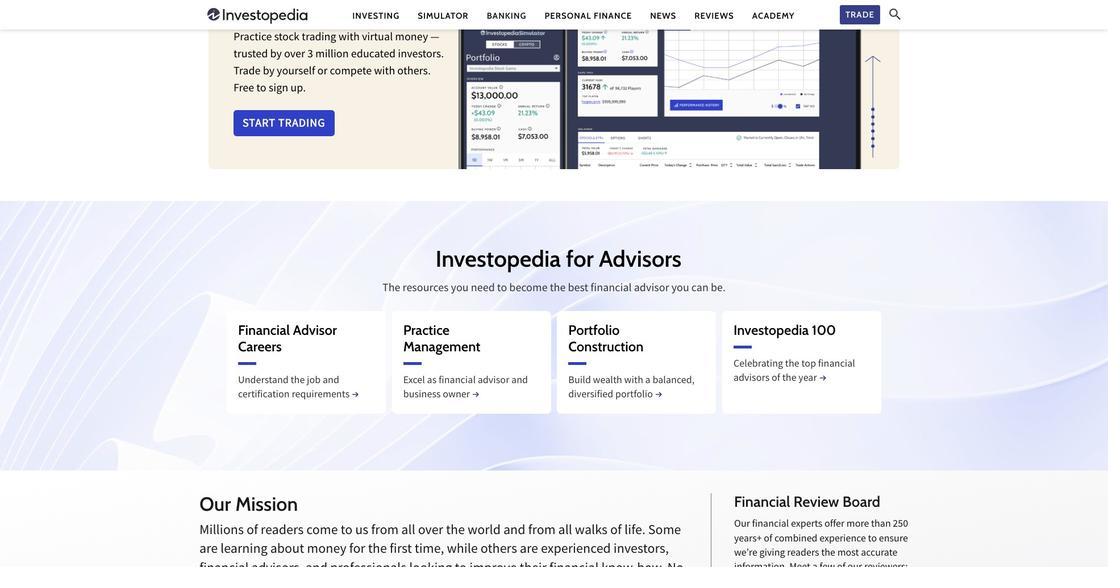 Task type: vqa. For each thing, say whether or not it's contained in the screenshot.


Task type: describe. For each thing, give the bounding box(es) containing it.
experienced
[[541, 541, 611, 561]]

accurate
[[861, 547, 898, 562]]

excel
[[403, 374, 425, 389]]

best
[[568, 281, 589, 298]]

a inside our financial experts offer more than 250 years+ of combined experience to ensure we're giving readers the most accurate information. meet a few of our reviewers:
[[813, 561, 818, 568]]

improve
[[470, 560, 517, 568]]

others.
[[398, 64, 431, 81]]

stock
[[274, 30, 300, 47]]

learning
[[221, 541, 268, 561]]

combined
[[775, 532, 818, 548]]

practice for practice management
[[403, 322, 450, 339]]

to left us
[[341, 522, 353, 542]]

trade inside practice stock trading with virtual money — trusted by over 3 million educated investors. trade by yourself or compete with others. free to sign up.
[[234, 64, 261, 81]]

about
[[270, 541, 304, 561]]

practice for practice stock trading with virtual money — trusted by over 3 million educated investors. trade by yourself or compete with others. free to sign up.
[[234, 30, 272, 47]]

portfolio
[[569, 322, 620, 339]]

of left our
[[837, 561, 846, 568]]

time,
[[415, 541, 444, 561]]

the inside understand the job and certification requirements
[[291, 374, 305, 389]]

practice management
[[403, 322, 481, 355]]

job
[[307, 374, 321, 389]]

advisors
[[599, 245, 682, 273]]

investing link
[[353, 10, 400, 22]]

investing
[[353, 11, 400, 21]]

financial advisor careers
[[238, 322, 337, 355]]

advisor inside excel as financial advisor and business owner
[[478, 374, 510, 389]]

life.
[[625, 522, 646, 542]]

virtual
[[362, 30, 393, 47]]

the
[[383, 281, 401, 298]]

build wealth with a balanced, diversified portfolio
[[569, 374, 695, 404]]

mission
[[235, 493, 298, 517]]

1 are from the left
[[200, 541, 218, 561]]

most
[[838, 547, 859, 562]]

and inside excel as financial advisor and business owner
[[512, 374, 528, 389]]

yourself
[[277, 64, 315, 81]]

review
[[794, 494, 840, 512]]

excel as financial advisor and business owner
[[403, 374, 528, 404]]

how.
[[637, 560, 665, 568]]

with inside build wealth with a balanced, diversified portfolio
[[625, 374, 644, 389]]

years+
[[735, 532, 762, 548]]

our financial experts offer more than 250 years+ of combined experience to ensure we're giving readers the most accurate information. meet a few of our reviewers:
[[735, 518, 909, 568]]

celebrating the top financial advisors of the year
[[734, 358, 856, 387]]

information.
[[735, 561, 788, 568]]

be.
[[711, 281, 726, 298]]

investors,
[[614, 541, 669, 561]]

trade link
[[840, 5, 881, 25]]

the left year
[[783, 372, 797, 387]]

wealth
[[593, 374, 622, 389]]

free
[[234, 81, 254, 98]]

news
[[650, 11, 677, 21]]

us
[[355, 522, 369, 542]]

educated
[[351, 47, 396, 64]]

100
[[812, 322, 836, 339]]

build
[[569, 374, 591, 389]]

the left best
[[550, 281, 566, 298]]

reviewers:
[[865, 561, 908, 568]]

1 all from the left
[[402, 522, 415, 542]]

celebrating
[[734, 358, 784, 373]]

to inside our financial experts offer more than 250 years+ of combined experience to ensure we're giving readers the most accurate information. meet a few of our reviewers:
[[868, 532, 877, 548]]

balanced,
[[653, 374, 695, 389]]

finance
[[594, 11, 632, 21]]

of inside celebrating the top financial advisors of the year
[[772, 372, 781, 387]]

financial inside celebrating the top financial advisors of the year
[[819, 358, 856, 373]]

understand the job and certification requirements
[[238, 374, 350, 404]]

up.
[[291, 81, 306, 98]]

and inside understand the job and certification requirements
[[323, 374, 339, 389]]

first
[[390, 541, 412, 561]]

management
[[403, 339, 481, 355]]

of down mission
[[247, 522, 258, 542]]

250
[[893, 518, 909, 533]]

personal
[[545, 11, 592, 21]]

search image
[[890, 9, 901, 20]]

over inside our mission millions of readers come to us from all over the world and from all walks of life. some are learning about money for the first time, while others are experienced investors, financial advisors, and professionals looking to improve their financial know-how.
[[418, 522, 443, 542]]

investopedia for investopedia 100
[[734, 322, 809, 339]]

financial down "millions"
[[200, 560, 249, 568]]

world
[[468, 522, 501, 542]]

the left first
[[368, 541, 387, 561]]

trading
[[302, 30, 336, 47]]

personal finance link
[[545, 10, 632, 22]]

more
[[847, 518, 869, 533]]

some
[[649, 522, 681, 542]]

1 you from the left
[[451, 281, 469, 298]]

board
[[843, 494, 881, 512]]

top
[[802, 358, 816, 373]]

to inside practice stock trading with virtual money — trusted by over 3 million educated investors. trade by yourself or compete with others. free to sign up.
[[257, 81, 266, 98]]

2 all from the left
[[559, 522, 573, 542]]

readers inside our financial experts offer more than 250 years+ of combined experience to ensure we're giving readers the most accurate information. meet a few of our reviewers:
[[788, 547, 820, 562]]

few
[[820, 561, 835, 568]]

portfolio
[[616, 388, 653, 404]]

our
[[848, 561, 863, 568]]

meet
[[790, 561, 811, 568]]

investors.
[[398, 47, 444, 64]]

construction
[[569, 339, 644, 355]]

certification
[[238, 388, 290, 404]]

millions
[[200, 522, 244, 542]]

to right need at the left of page
[[497, 281, 507, 298]]

—
[[431, 30, 440, 47]]

financial down walks
[[550, 560, 599, 568]]

resources
[[403, 281, 449, 298]]

experts
[[791, 518, 823, 533]]



Task type: locate. For each thing, give the bounding box(es) containing it.
to right looking
[[455, 560, 467, 568]]

over left the 3
[[284, 47, 305, 64]]

from up their
[[528, 522, 556, 542]]

million
[[316, 47, 349, 64]]

2 from from the left
[[528, 522, 556, 542]]

1 vertical spatial our
[[735, 518, 750, 533]]

0 vertical spatial trade
[[846, 10, 875, 20]]

our for financial
[[735, 518, 750, 533]]

to left ensure
[[868, 532, 877, 548]]

are
[[200, 541, 218, 561], [520, 541, 538, 561]]

advisor
[[293, 322, 337, 339]]

practice inside practice stock trading with virtual money — trusted by over 3 million educated investors. trade by yourself or compete with others. free to sign up.
[[234, 30, 272, 47]]

academy link
[[753, 10, 795, 22]]

0 horizontal spatial advisor
[[478, 374, 510, 389]]

or
[[318, 64, 328, 81]]

a left few
[[813, 561, 818, 568]]

careers
[[238, 339, 282, 355]]

2 you from the left
[[672, 281, 690, 298]]

our up "millions"
[[200, 493, 231, 517]]

know-
[[602, 560, 637, 568]]

of left life.
[[611, 522, 622, 542]]

investopedia 100
[[734, 322, 836, 339]]

1 vertical spatial advisor
[[478, 374, 510, 389]]

investopedia up need at the left of page
[[436, 245, 561, 273]]

advisor down advisors
[[634, 281, 670, 298]]

1 horizontal spatial advisor
[[634, 281, 670, 298]]

reviews link
[[695, 10, 734, 22]]

1 horizontal spatial are
[[520, 541, 538, 561]]

1 vertical spatial investopedia
[[734, 322, 809, 339]]

financial inside our financial experts offer more than 250 years+ of combined experience to ensure we're giving readers the most accurate information. meet a few of our reviewers:
[[752, 518, 789, 533]]

1 horizontal spatial for
[[566, 245, 594, 273]]

with left virtual
[[339, 30, 360, 47]]

0 horizontal spatial from
[[371, 522, 399, 542]]

you left need at the left of page
[[451, 281, 469, 298]]

you
[[451, 281, 469, 298], [672, 281, 690, 298]]

over inside practice stock trading with virtual money — trusted by over 3 million educated investors. trade by yourself or compete with others. free to sign up.
[[284, 47, 305, 64]]

you left can
[[672, 281, 690, 298]]

practice inside practice management
[[403, 322, 450, 339]]

compete
[[330, 64, 372, 81]]

1 horizontal spatial money
[[395, 30, 428, 47]]

giving
[[760, 547, 785, 562]]

trade left sign
[[234, 64, 261, 81]]

2 horizontal spatial with
[[625, 374, 644, 389]]

need
[[471, 281, 495, 298]]

investopedia up celebrating in the right of the page
[[734, 322, 809, 339]]

investopedia for advisors
[[436, 245, 682, 273]]

professionals
[[330, 560, 407, 568]]

for inside our mission millions of readers come to us from all over the world and from all walks of life. some are learning about money for the first time, while others are experienced investors, financial advisors, and professionals looking to improve their financial know-how.
[[349, 541, 365, 561]]

financial right the top
[[819, 358, 856, 373]]

money right the about
[[307, 541, 347, 561]]

banking link
[[487, 10, 527, 22]]

practice down resources
[[403, 322, 450, 339]]

the resources you need to become the best financial advisor you can be.
[[383, 281, 726, 298]]

with left 'others.'
[[374, 64, 395, 81]]

financial for financial advisor careers
[[238, 322, 290, 339]]

1 horizontal spatial all
[[559, 522, 573, 542]]

all left walks
[[559, 522, 573, 542]]

investopedia homepage image
[[208, 7, 308, 25]]

from right us
[[371, 522, 399, 542]]

financial
[[238, 322, 290, 339], [735, 494, 791, 512]]

readers left few
[[788, 547, 820, 562]]

start trading link
[[234, 110, 335, 137]]

our inside our mission millions of readers come to us from all over the world and from all walks of life. some are learning about money for the first time, while others are experienced investors, financial advisors, and professionals looking to improve their financial know-how.
[[200, 493, 231, 517]]

trusted
[[234, 47, 268, 64]]

the left the job
[[291, 374, 305, 389]]

money left — at the left top
[[395, 30, 428, 47]]

our inside our financial experts offer more than 250 years+ of combined experience to ensure we're giving readers the most accurate information. meet a few of our reviewers:
[[735, 518, 750, 533]]

0 vertical spatial for
[[566, 245, 594, 273]]

1 vertical spatial trade
[[234, 64, 261, 81]]

1 horizontal spatial you
[[672, 281, 690, 298]]

requirements
[[292, 388, 350, 404]]

0 horizontal spatial practice
[[234, 30, 272, 47]]

start trading
[[243, 116, 326, 133]]

1 vertical spatial practice
[[403, 322, 450, 339]]

all
[[402, 522, 415, 542], [559, 522, 573, 542]]

practice
[[234, 30, 272, 47], [403, 322, 450, 339]]

looking
[[409, 560, 452, 568]]

0 vertical spatial a
[[646, 374, 651, 389]]

by left yourself
[[263, 64, 275, 81]]

0 vertical spatial advisor
[[634, 281, 670, 298]]

1 vertical spatial with
[[374, 64, 395, 81]]

understand
[[238, 374, 289, 389]]

and
[[323, 374, 339, 389], [512, 374, 528, 389], [504, 522, 526, 542], [306, 560, 328, 568]]

1 horizontal spatial financial
[[735, 494, 791, 512]]

1 horizontal spatial investopedia
[[734, 322, 809, 339]]

to left sign
[[257, 81, 266, 98]]

2 are from the left
[[520, 541, 538, 561]]

0 horizontal spatial with
[[339, 30, 360, 47]]

portfolio construction
[[569, 322, 644, 355]]

0 horizontal spatial for
[[349, 541, 365, 561]]

for up best
[[566, 245, 594, 273]]

with right 'wealth'
[[625, 374, 644, 389]]

1 vertical spatial for
[[349, 541, 365, 561]]

investopedia
[[436, 245, 561, 273], [734, 322, 809, 339]]

1 vertical spatial readers
[[788, 547, 820, 562]]

readers
[[261, 522, 304, 542], [788, 547, 820, 562]]

simulator
[[418, 11, 469, 21]]

our up we're
[[735, 518, 750, 533]]

1 horizontal spatial practice
[[403, 322, 450, 339]]

2 vertical spatial with
[[625, 374, 644, 389]]

are right others
[[520, 541, 538, 561]]

financial right best
[[591, 281, 632, 298]]

the left most
[[822, 547, 836, 562]]

financial up years+
[[735, 494, 791, 512]]

financial inside the "financial advisor careers"
[[238, 322, 290, 339]]

1 horizontal spatial trade
[[846, 10, 875, 20]]

reviews
[[695, 11, 734, 21]]

1 horizontal spatial a
[[813, 561, 818, 568]]

0 horizontal spatial a
[[646, 374, 651, 389]]

1 vertical spatial a
[[813, 561, 818, 568]]

investopedia for investopedia for advisors
[[436, 245, 561, 273]]

over
[[284, 47, 305, 64], [418, 522, 443, 542]]

academy
[[753, 11, 795, 21]]

than
[[872, 518, 891, 533]]

money
[[395, 30, 428, 47], [307, 541, 347, 561]]

business
[[403, 388, 441, 404]]

banking
[[487, 11, 527, 21]]

0 horizontal spatial over
[[284, 47, 305, 64]]

1 horizontal spatial from
[[528, 522, 556, 542]]

the left the top
[[786, 358, 800, 373]]

1 horizontal spatial readers
[[788, 547, 820, 562]]

financial up understand at the left bottom of the page
[[238, 322, 290, 339]]

1 vertical spatial financial
[[735, 494, 791, 512]]

trade left search "image"
[[846, 10, 875, 20]]

practice down investopedia homepage image on the left top of the page
[[234, 30, 272, 47]]

a left balanced,
[[646, 374, 651, 389]]

start
[[243, 116, 276, 133]]

0 horizontal spatial investopedia
[[436, 245, 561, 273]]

0 horizontal spatial trade
[[234, 64, 261, 81]]

money inside our mission millions of readers come to us from all over the world and from all walks of life. some are learning about money for the first time, while others are experienced investors, financial advisors, and professionals looking to improve their financial know-how.
[[307, 541, 347, 561]]

offer
[[825, 518, 845, 533]]

by right trusted
[[270, 47, 282, 64]]

0 vertical spatial with
[[339, 30, 360, 47]]

the left world
[[446, 522, 465, 542]]

financial up giving
[[752, 518, 789, 533]]

money inside practice stock trading with virtual money — trusted by over 3 million educated investors. trade by yourself or compete with others. free to sign up.
[[395, 30, 428, 47]]

0 vertical spatial investopedia
[[436, 245, 561, 273]]

1 horizontal spatial our
[[735, 518, 750, 533]]

over up looking
[[418, 522, 443, 542]]

our mission millions of readers come to us from all over the world and from all walks of life. some are learning about money for the first time, while others are experienced investors, financial advisors, and professionals looking to improve their financial know-how. 
[[200, 493, 685, 568]]

advisor right owner
[[478, 374, 510, 389]]

0 vertical spatial over
[[284, 47, 305, 64]]

0 vertical spatial our
[[200, 493, 231, 517]]

1 vertical spatial money
[[307, 541, 347, 561]]

0 vertical spatial financial
[[238, 322, 290, 339]]

personal finance
[[545, 11, 632, 21]]

of right years+
[[764, 532, 773, 548]]

0 horizontal spatial are
[[200, 541, 218, 561]]

financial inside excel as financial advisor and business owner
[[439, 374, 476, 389]]

of
[[772, 372, 781, 387], [247, 522, 258, 542], [611, 522, 622, 542], [764, 532, 773, 548], [837, 561, 846, 568]]

trading
[[278, 116, 326, 133]]

0 vertical spatial readers
[[261, 522, 304, 542]]

readers down mission
[[261, 522, 304, 542]]

3
[[308, 47, 313, 64]]

are left learning
[[200, 541, 218, 561]]

our for mission
[[200, 493, 231, 517]]

walks
[[575, 522, 608, 542]]

0 horizontal spatial financial
[[238, 322, 290, 339]]

1 horizontal spatial over
[[418, 522, 443, 542]]

sign
[[269, 81, 288, 98]]

the inside our financial experts offer more than 250 years+ of combined experience to ensure we're giving readers the most accurate information. meet a few of our reviewers:
[[822, 547, 836, 562]]

0 horizontal spatial our
[[200, 493, 231, 517]]

0 horizontal spatial all
[[402, 522, 415, 542]]

for
[[566, 245, 594, 273], [349, 541, 365, 561]]

their
[[520, 560, 547, 568]]

as
[[427, 374, 437, 389]]

others
[[481, 541, 517, 561]]

become
[[510, 281, 548, 298]]

a
[[646, 374, 651, 389], [813, 561, 818, 568]]

0 vertical spatial money
[[395, 30, 428, 47]]

news link
[[650, 10, 677, 22]]

0 horizontal spatial money
[[307, 541, 347, 561]]

the
[[550, 281, 566, 298], [786, 358, 800, 373], [783, 372, 797, 387], [291, 374, 305, 389], [446, 522, 465, 542], [368, 541, 387, 561], [822, 547, 836, 562]]

with
[[339, 30, 360, 47], [374, 64, 395, 81], [625, 374, 644, 389]]

advisors,
[[252, 560, 303, 568]]

financial for financial review board
[[735, 494, 791, 512]]

come
[[307, 522, 338, 542]]

1 horizontal spatial with
[[374, 64, 395, 81]]

0 horizontal spatial readers
[[261, 522, 304, 542]]

all up looking
[[402, 522, 415, 542]]

simulator link
[[418, 10, 469, 22]]

we're
[[735, 547, 758, 562]]

0 horizontal spatial you
[[451, 281, 469, 298]]

readers inside our mission millions of readers come to us from all over the world and from all walks of life. some are learning about money for the first time, while others are experienced investors, financial advisors, and professionals looking to improve their financial know-how.
[[261, 522, 304, 542]]

financial right as in the bottom of the page
[[439, 374, 476, 389]]

can
[[692, 281, 709, 298]]

experience
[[820, 532, 866, 548]]

ensure
[[879, 532, 908, 548]]

1 from from the left
[[371, 522, 399, 542]]

a inside build wealth with a balanced, diversified portfolio
[[646, 374, 651, 389]]

for right come
[[349, 541, 365, 561]]

while
[[447, 541, 478, 561]]

1 vertical spatial over
[[418, 522, 443, 542]]

advisors
[[734, 372, 770, 387]]

of right advisors
[[772, 372, 781, 387]]

0 vertical spatial practice
[[234, 30, 272, 47]]



